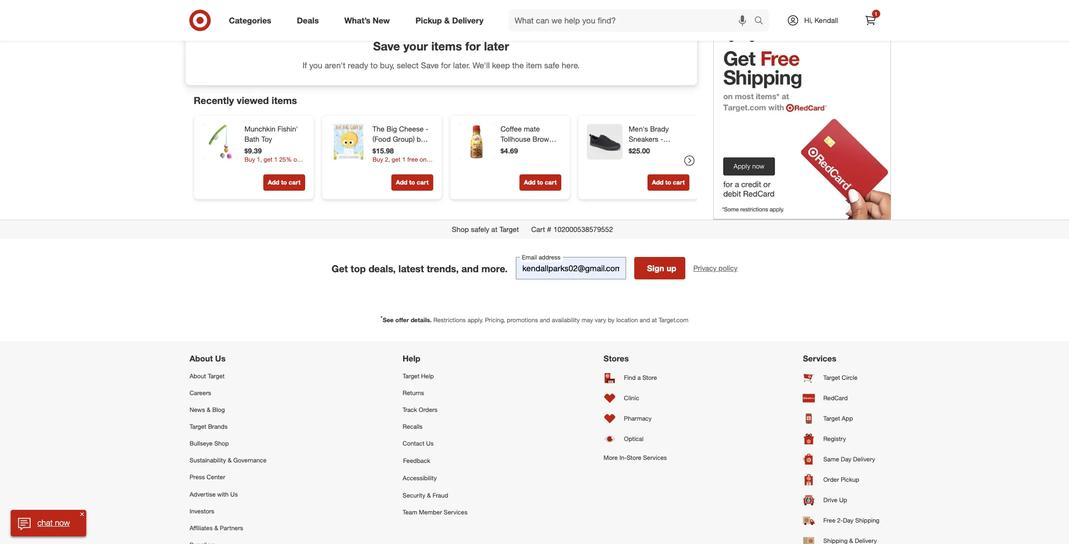 Task type: vqa. For each thing, say whether or not it's contained in the screenshot.
the Weekly
no



Task type: describe. For each thing, give the bounding box(es) containing it.
store for in-
[[627, 454, 642, 462]]

orders
[[419, 406, 438, 414]]

& for sustainability & governance
[[228, 457, 232, 465]]

cart inside the $25.00 add to cart
[[673, 179, 685, 187]]

add inside the $25.00 add to cart
[[652, 179, 664, 187]]

by inside * see offer details. restrictions apply. pricing, promotions and availability may vary by location and at target.com
[[608, 317, 615, 324]]

team member services link
[[403, 504, 468, 521]]

restrictions
[[434, 317, 466, 324]]

oz
[[516, 176, 524, 185]]

pricing,
[[485, 317, 505, 324]]

(hardcover)
[[372, 155, 409, 164]]

affiliates & partners
[[190, 525, 243, 532]]

1 horizontal spatial save
[[421, 60, 439, 70]]

to for coffee mate tollhouse brown butter chocolate chip cookie coffee creamer - 32 fl oz
[[537, 179, 543, 187]]

0 horizontal spatial save
[[373, 39, 400, 53]]

1 vertical spatial pickup
[[841, 476, 860, 484]]

top
[[351, 263, 366, 274]]

creamer
[[524, 166, 552, 174]]

add for coffee mate tollhouse brown butter chocolate chip cookie coffee creamer - 32 fl oz
[[524, 179, 536, 187]]

up
[[840, 497, 848, 504]]

target circle link
[[803, 368, 880, 388]]

find
[[624, 374, 636, 382]]

privacy
[[694, 264, 717, 273]]

delivery for same day delivery
[[854, 456, 876, 464]]

feedback
[[403, 458, 430, 465]]

contact us
[[403, 440, 434, 448]]

cart
[[531, 225, 545, 234]]

us for contact us
[[426, 440, 434, 448]]

security & fraud link
[[403, 487, 468, 504]]

news & blog
[[190, 406, 225, 414]]

shop safely at target
[[452, 225, 519, 234]]

advertise with us link
[[190, 486, 267, 503]]

target down about us
[[208, 372, 225, 380]]

2 horizontal spatial services
[[803, 354, 837, 364]]

to for munchkin fishin' bath toy
[[281, 179, 287, 187]]

center
[[207, 474, 225, 482]]

brands
[[208, 423, 228, 431]]

sign up button
[[635, 258, 686, 280]]

2 vertical spatial services
[[444, 509, 468, 517]]

a
[[638, 374, 641, 382]]

hi,
[[805, 16, 813, 25]]

press center link
[[190, 469, 267, 486]]

delivery for pickup & delivery
[[452, 15, 484, 25]]

& for news & blog
[[207, 406, 211, 414]]

1 link
[[860, 9, 882, 32]]

to for the big cheese - (food group) by jory john (hardcover)
[[409, 179, 415, 187]]

track
[[403, 406, 417, 414]]

to inside the $25.00 add to cart
[[665, 179, 671, 187]]

& inside men's brady sneakers - goodfellow & co™
[[667, 145, 672, 154]]

what's new
[[345, 15, 390, 25]]

deals,
[[369, 263, 396, 274]]

target left cart
[[500, 225, 519, 234]]

$15.98
[[372, 147, 394, 155]]

latest
[[399, 263, 424, 274]]

items for viewed
[[272, 95, 297, 106]]

(food
[[372, 135, 391, 144]]

feedback button
[[403, 453, 468, 470]]

recalls link
[[403, 419, 468, 436]]

order
[[824, 476, 840, 484]]

pharmacy link
[[604, 409, 667, 429]]

2 horizontal spatial and
[[640, 317, 650, 324]]

3 add to cart from the left
[[524, 179, 557, 187]]

chat now button
[[11, 511, 86, 537]]

we'll
[[473, 60, 490, 70]]

target for target help
[[403, 372, 420, 380]]

aren't
[[325, 60, 346, 70]]

item
[[526, 60, 542, 70]]

redcard link
[[803, 388, 880, 409]]

men's
[[629, 125, 648, 133]]

in-
[[620, 454, 627, 462]]

target brands link
[[190, 419, 267, 436]]

get
[[332, 263, 348, 274]]

cart for coffee mate tollhouse brown butter chocolate chip cookie coffee creamer - 32 fl oz
[[545, 179, 557, 187]]

with
[[217, 491, 229, 499]]

news
[[190, 406, 205, 414]]

0 horizontal spatial at
[[492, 225, 498, 234]]

john
[[388, 145, 404, 154]]

add to cart button for men's brady sneakers - goodfellow & co™
[[647, 175, 690, 191]]

offer
[[396, 317, 409, 324]]

your
[[404, 39, 428, 53]]

& for affiliates & partners
[[214, 525, 218, 532]]

save your items for later
[[373, 39, 509, 53]]

2-
[[838, 517, 843, 525]]

privacy policy link
[[694, 264, 738, 274]]

you
[[309, 60, 323, 70]]

chat
[[37, 518, 53, 528]]

privacy policy
[[694, 264, 738, 273]]

stores
[[604, 354, 629, 364]]

select
[[397, 60, 419, 70]]

viewed
[[237, 95, 269, 106]]

day inside same day delivery "link"
[[841, 456, 852, 464]]

same day delivery link
[[803, 450, 880, 470]]

get free shipping on hundreds of thousands of items* with target redcard. apply now for a credit or debit redcard. *some restrictions apply. image
[[714, 11, 891, 220]]

sustainability & governance link
[[190, 453, 267, 469]]

drive up link
[[803, 490, 880, 511]]

0 vertical spatial shop
[[452, 225, 469, 234]]

free 2-day shipping link
[[803, 511, 880, 531]]

search button
[[750, 9, 775, 34]]

order pickup
[[824, 476, 860, 484]]

the big cheese - (food group) by jory john (hardcover) link
[[372, 124, 431, 164]]

1 coffee from the top
[[501, 125, 522, 133]]

0 vertical spatial help
[[403, 354, 421, 364]]

fl
[[511, 176, 514, 185]]

target help link
[[403, 368, 468, 385]]

& for pickup & delivery
[[444, 15, 450, 25]]

advertise
[[190, 491, 216, 499]]

partners
[[220, 525, 243, 532]]

day inside the free 2-day shipping link
[[843, 517, 854, 525]]

add to cart for $15.98
[[396, 179, 429, 187]]

the
[[372, 125, 384, 133]]

contact us link
[[403, 436, 468, 453]]

later.
[[453, 60, 471, 70]]

careers link
[[190, 385, 267, 402]]

add for munchkin fishin' bath toy
[[268, 179, 279, 187]]

- inside coffee mate tollhouse brown butter chocolate chip cookie coffee creamer - 32 fl oz
[[553, 166, 556, 174]]

What can we help you find? suggestions appear below search field
[[509, 9, 757, 32]]

kendall
[[815, 16, 839, 25]]

2 coffee from the top
[[501, 166, 522, 174]]



Task type: locate. For each thing, give the bounding box(es) containing it.
up
[[667, 264, 677, 274]]

delivery inside "link"
[[854, 456, 876, 464]]

cart for the big cheese - (food group) by jory john (hardcover)
[[417, 179, 429, 187]]

about for about target
[[190, 372, 206, 380]]

1 vertical spatial at
[[652, 317, 657, 324]]

drive
[[824, 497, 838, 504]]

recently viewed items
[[194, 95, 297, 106]]

to down men's brady sneakers - goodfellow & co™
[[665, 179, 671, 187]]

mate
[[524, 125, 540, 133]]

and left availability at the bottom right of the page
[[540, 317, 550, 324]]

trends,
[[427, 263, 459, 274]]

& down bullseye shop "link" at the left bottom of the page
[[228, 457, 232, 465]]

add to cart
[[268, 179, 300, 187], [396, 179, 429, 187], [524, 179, 557, 187]]

policy
[[719, 264, 738, 273]]

find a store link
[[604, 368, 667, 388]]

- for cheese
[[426, 125, 428, 133]]

new
[[373, 15, 390, 25]]

0 vertical spatial us
[[215, 354, 226, 364]]

careers
[[190, 389, 211, 397]]

fishin'
[[277, 125, 298, 133]]

target for target app
[[824, 415, 841, 423]]

men's brady sneakers - goodfellow & co™ image
[[587, 124, 623, 160], [587, 124, 623, 160]]

1 horizontal spatial items
[[431, 39, 462, 53]]

target left circle
[[824, 374, 841, 382]]

cart for munchkin fishin' bath toy
[[289, 179, 300, 187]]

0 vertical spatial day
[[841, 456, 852, 464]]

3 add to cart button from the left
[[519, 175, 561, 191]]

* see offer details. restrictions apply. pricing, promotions and availability may vary by location and at target.com
[[381, 315, 689, 324]]

day right free
[[843, 517, 854, 525]]

cart
[[289, 179, 300, 187], [417, 179, 429, 187], [545, 179, 557, 187], [673, 179, 685, 187]]

what's
[[345, 15, 371, 25]]

by inside the big cheese - (food group) by jory john (hardcover)
[[417, 135, 424, 144]]

us right with
[[230, 491, 238, 499]]

about up about target
[[190, 354, 213, 364]]

investors link
[[190, 503, 267, 520]]

pickup & delivery
[[416, 15, 484, 25]]

coffee
[[501, 125, 522, 133], [501, 166, 522, 174]]

1 horizontal spatial pickup
[[841, 476, 860, 484]]

2 add to cart from the left
[[396, 179, 429, 187]]

by down cheese
[[417, 135, 424, 144]]

chip
[[501, 155, 516, 164]]

4 add to cart button from the left
[[647, 175, 690, 191]]

press center
[[190, 474, 225, 482]]

1 horizontal spatial help
[[421, 372, 434, 380]]

1 vertical spatial about
[[190, 372, 206, 380]]

1 vertical spatial us
[[426, 440, 434, 448]]

1 horizontal spatial -
[[553, 166, 556, 174]]

add to cart button for the big cheese - (food group) by jory john (hardcover)
[[391, 175, 433, 191]]

& for security & fraud
[[427, 492, 431, 500]]

0 horizontal spatial help
[[403, 354, 421, 364]]

if you aren't ready to buy, select save for later. we'll keep the item safe here.
[[303, 60, 580, 70]]

0 horizontal spatial items
[[272, 95, 297, 106]]

availability
[[552, 317, 580, 324]]

0 vertical spatial store
[[643, 374, 657, 382]]

to down (hardcover)
[[409, 179, 415, 187]]

services up target circle
[[803, 354, 837, 364]]

about
[[190, 354, 213, 364], [190, 372, 206, 380]]

1 vertical spatial day
[[843, 517, 854, 525]]

0 horizontal spatial shop
[[214, 440, 229, 448]]

more in-store services
[[604, 454, 667, 462]]

target for target circle
[[824, 374, 841, 382]]

None text field
[[516, 258, 626, 280]]

$25.00 add to cart
[[629, 147, 685, 187]]

add right oz
[[524, 179, 536, 187]]

save up "buy,"
[[373, 39, 400, 53]]

target down news
[[190, 423, 206, 431]]

co™
[[674, 145, 687, 154]]

store for a
[[643, 374, 657, 382]]

pharmacy
[[624, 415, 652, 423]]

ready
[[348, 60, 368, 70]]

about for about us
[[190, 354, 213, 364]]

0 horizontal spatial delivery
[[452, 15, 484, 25]]

2 add from the left
[[396, 179, 407, 187]]

2 horizontal spatial add to cart
[[524, 179, 557, 187]]

1 vertical spatial delivery
[[854, 456, 876, 464]]

us up about target link at the bottom of the page
[[215, 354, 226, 364]]

delivery up 'save your items for later'
[[452, 15, 484, 25]]

0 horizontal spatial -
[[426, 125, 428, 133]]

target help
[[403, 372, 434, 380]]

services
[[803, 354, 837, 364], [643, 454, 667, 462], [444, 509, 468, 517]]

*
[[381, 315, 383, 321]]

to left "buy,"
[[371, 60, 378, 70]]

about target
[[190, 372, 225, 380]]

0 horizontal spatial store
[[627, 454, 642, 462]]

4 cart from the left
[[673, 179, 685, 187]]

tollhouse
[[501, 135, 531, 144]]

0 vertical spatial -
[[426, 125, 428, 133]]

0 vertical spatial about
[[190, 354, 213, 364]]

delivery up the order pickup in the right of the page
[[854, 456, 876, 464]]

butter
[[501, 145, 520, 154]]

1 about from the top
[[190, 354, 213, 364]]

add to cart for $9.39
[[268, 179, 300, 187]]

us for about us
[[215, 354, 226, 364]]

to down creamer
[[537, 179, 543, 187]]

shop left safely
[[452, 225, 469, 234]]

1 vertical spatial shop
[[214, 440, 229, 448]]

add to cart button down (hardcover)
[[391, 175, 433, 191]]

1 cart from the left
[[289, 179, 300, 187]]

get top deals, latest trends, and more.
[[332, 263, 508, 274]]

3 cart from the left
[[545, 179, 557, 187]]

registry
[[824, 436, 846, 443]]

help up returns link
[[421, 372, 434, 380]]

coffee up tollhouse
[[501, 125, 522, 133]]

1 horizontal spatial add to cart
[[396, 179, 429, 187]]

chat now dialog
[[11, 511, 86, 537]]

0 vertical spatial save
[[373, 39, 400, 53]]

2 horizontal spatial us
[[426, 440, 434, 448]]

1 vertical spatial help
[[421, 372, 434, 380]]

at inside * see offer details. restrictions apply. pricing, promotions and availability may vary by location and at target.com
[[652, 317, 657, 324]]

track orders
[[403, 406, 438, 414]]

coffee up fl
[[501, 166, 522, 174]]

more.
[[482, 263, 508, 274]]

the
[[512, 60, 524, 70]]

help up target help
[[403, 354, 421, 364]]

group)
[[393, 135, 415, 144]]

0 horizontal spatial us
[[215, 354, 226, 364]]

4 add from the left
[[652, 179, 664, 187]]

brown
[[533, 135, 553, 144]]

recently
[[194, 95, 234, 106]]

3 add from the left
[[524, 179, 536, 187]]

munchkin fishin' bath toy image
[[202, 124, 238, 160], [202, 124, 238, 160]]

0 vertical spatial services
[[803, 354, 837, 364]]

0 vertical spatial pickup
[[416, 15, 442, 25]]

target up 'returns'
[[403, 372, 420, 380]]

store down optical link
[[627, 454, 642, 462]]

0 horizontal spatial services
[[444, 509, 468, 517]]

fraud
[[433, 492, 448, 500]]

about us
[[190, 354, 226, 364]]

2 about from the top
[[190, 372, 206, 380]]

at left target.com
[[652, 317, 657, 324]]

items for your
[[431, 39, 462, 53]]

bath
[[244, 135, 259, 144]]

-
[[426, 125, 428, 133], [661, 135, 663, 144], [553, 166, 556, 174]]

pickup right order
[[841, 476, 860, 484]]

more in-store services link
[[604, 450, 667, 467]]

men's brady sneakers - goodfellow & co™
[[629, 125, 687, 154]]

coffee mate tollhouse brown butter chocolate chip cookie coffee creamer - 32 fl oz image
[[459, 124, 494, 160], [459, 124, 494, 160]]

location
[[617, 317, 638, 324]]

cart # 102000538579552
[[531, 225, 613, 234]]

shop inside "link"
[[214, 440, 229, 448]]

& left co™
[[667, 145, 672, 154]]

investors
[[190, 508, 214, 516]]

target for target brands
[[190, 423, 206, 431]]

0 vertical spatial for
[[465, 39, 481, 53]]

add to cart button for munchkin fishin' bath toy
[[263, 175, 305, 191]]

- right creamer
[[553, 166, 556, 174]]

add for the big cheese - (food group) by jory john (hardcover)
[[396, 179, 407, 187]]

brady
[[650, 125, 669, 133]]

accessibility link
[[403, 470, 468, 487]]

0 horizontal spatial and
[[462, 263, 479, 274]]

munchkin fishin' bath toy
[[244, 125, 298, 144]]

coffee mate tollhouse brown butter chocolate chip cookie coffee creamer - 32 fl oz link
[[501, 124, 559, 185]]

add to cart button for coffee mate tollhouse brown butter chocolate chip cookie coffee creamer - 32 fl oz
[[519, 175, 561, 191]]

chat now
[[37, 518, 70, 528]]

at right safely
[[492, 225, 498, 234]]

- right cheese
[[426, 125, 428, 133]]

track orders link
[[403, 402, 468, 419]]

1 horizontal spatial us
[[230, 491, 238, 499]]

sustainability & governance
[[190, 457, 267, 465]]

0 vertical spatial at
[[492, 225, 498, 234]]

details.
[[411, 317, 432, 324]]

0 vertical spatial by
[[417, 135, 424, 144]]

2 horizontal spatial -
[[661, 135, 663, 144]]

circle
[[842, 374, 858, 382]]

1 vertical spatial for
[[441, 60, 451, 70]]

shop
[[452, 225, 469, 234], [214, 440, 229, 448]]

& left blog
[[207, 406, 211, 414]]

see
[[383, 317, 394, 324]]

2 cart from the left
[[417, 179, 429, 187]]

1 add from the left
[[268, 179, 279, 187]]

items up if you aren't ready to buy, select save for later. we'll keep the item safe here.
[[431, 39, 462, 53]]

1 horizontal spatial at
[[652, 317, 657, 324]]

items
[[431, 39, 462, 53], [272, 95, 297, 106]]

add to cart down (hardcover)
[[396, 179, 429, 187]]

to down munchkin fishin' bath toy link on the top left of page
[[281, 179, 287, 187]]

1 add to cart button from the left
[[263, 175, 305, 191]]

- inside the big cheese - (food group) by jory john (hardcover)
[[426, 125, 428, 133]]

1 horizontal spatial delivery
[[854, 456, 876, 464]]

1 vertical spatial save
[[421, 60, 439, 70]]

by right vary
[[608, 317, 615, 324]]

1 vertical spatial store
[[627, 454, 642, 462]]

& right affiliates
[[214, 525, 218, 532]]

1 vertical spatial coffee
[[501, 166, 522, 174]]

add down (hardcover)
[[396, 179, 407, 187]]

and left more. at left
[[462, 263, 479, 274]]

1 vertical spatial -
[[661, 135, 663, 144]]

1 vertical spatial items
[[272, 95, 297, 106]]

services down optical link
[[643, 454, 667, 462]]

save right select
[[421, 60, 439, 70]]

sign up
[[647, 264, 677, 274]]

0 vertical spatial delivery
[[452, 15, 484, 25]]

add to cart down creamer
[[524, 179, 557, 187]]

- down brady
[[661, 135, 663, 144]]

1 add to cart from the left
[[268, 179, 300, 187]]

the big cheese - (food group) by  jory john (hardcover) image
[[331, 124, 366, 160]]

shop down brands
[[214, 440, 229, 448]]

cookie
[[518, 155, 540, 164]]

1 vertical spatial by
[[608, 317, 615, 324]]

1 horizontal spatial store
[[643, 374, 657, 382]]

about up careers
[[190, 372, 206, 380]]

at
[[492, 225, 498, 234], [652, 317, 657, 324]]

- for sneakers
[[661, 135, 663, 144]]

0 horizontal spatial add to cart
[[268, 179, 300, 187]]

same day delivery
[[824, 456, 876, 464]]

and right location
[[640, 317, 650, 324]]

- inside men's brady sneakers - goodfellow & co™
[[661, 135, 663, 144]]

services down 'fraud'
[[444, 509, 468, 517]]

1 horizontal spatial services
[[643, 454, 667, 462]]

32
[[501, 176, 509, 185]]

0 vertical spatial coffee
[[501, 125, 522, 133]]

0 horizontal spatial for
[[441, 60, 451, 70]]

add down goodfellow
[[652, 179, 664, 187]]

target app link
[[803, 409, 880, 429]]

1 horizontal spatial for
[[465, 39, 481, 53]]

1 horizontal spatial and
[[540, 317, 550, 324]]

items up fishin' on the left top
[[272, 95, 297, 106]]

0 horizontal spatial pickup
[[416, 15, 442, 25]]

target left 'app' at bottom
[[824, 415, 841, 423]]

coffee mate tollhouse brown butter chocolate chip cookie coffee creamer - 32 fl oz
[[501, 125, 556, 185]]

add to cart button down toy
[[263, 175, 305, 191]]

for up we'll
[[465, 39, 481, 53]]

pickup up 'save your items for later'
[[416, 15, 442, 25]]

& left 'fraud'
[[427, 492, 431, 500]]

more
[[604, 454, 618, 462]]

1 horizontal spatial shop
[[452, 225, 469, 234]]

app
[[842, 415, 853, 423]]

1 horizontal spatial by
[[608, 317, 615, 324]]

us
[[215, 354, 226, 364], [426, 440, 434, 448], [230, 491, 238, 499]]

day right same
[[841, 456, 852, 464]]

2 vertical spatial -
[[553, 166, 556, 174]]

hi, kendall
[[805, 16, 839, 25]]

1 vertical spatial services
[[643, 454, 667, 462]]

us right "contact"
[[426, 440, 434, 448]]

add to cart button down creamer
[[519, 175, 561, 191]]

& up 'save your items for later'
[[444, 15, 450, 25]]

for left later. on the left of the page
[[441, 60, 451, 70]]

0 vertical spatial items
[[431, 39, 462, 53]]

0 horizontal spatial by
[[417, 135, 424, 144]]

governance
[[233, 457, 267, 465]]

add to cart button down co™
[[647, 175, 690, 191]]

add to cart down toy
[[268, 179, 300, 187]]

store right the a
[[643, 374, 657, 382]]

2 add to cart button from the left
[[391, 175, 433, 191]]

optical link
[[604, 429, 667, 450]]

add down toy
[[268, 179, 279, 187]]

2 vertical spatial us
[[230, 491, 238, 499]]



